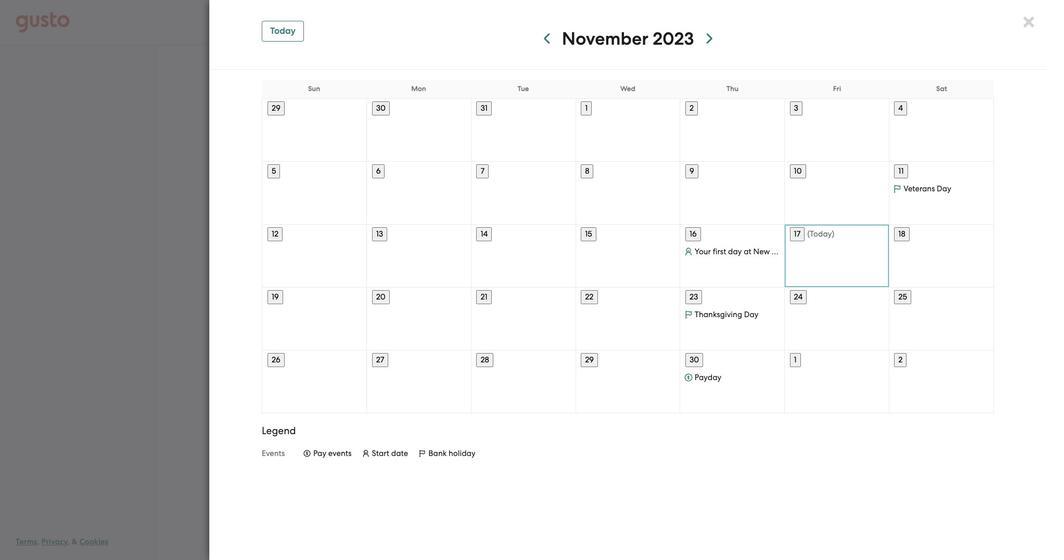 Task type: describe. For each thing, give the bounding box(es) containing it.
0 horizontal spatial these
[[474, 494, 491, 503]]

your right when at the left of the page
[[315, 127, 333, 138]]

2 account from the left
[[912, 469, 938, 478]]

the up campaigns
[[313, 482, 324, 490]]

derivations,
[[711, 482, 749, 490]]

participate
[[458, 482, 495, 490]]

25 cell
[[889, 288, 994, 304]]

or right one
[[524, 444, 531, 453]]

0 vertical spatial email
[[335, 263, 369, 279]]

2 vertical spatial more
[[714, 457, 731, 465]]

1 vertical spatial trademarked
[[515, 494, 558, 503]]

16 button
[[685, 227, 701, 241]]

for down qualify
[[492, 469, 501, 478]]

3 cell
[[785, 99, 889, 115]]

1 horizontal spatial paid
[[770, 444, 785, 453]]

11 cell
[[889, 162, 994, 178]]

7 cell
[[471, 162, 576, 178]]

any
[[697, 482, 709, 490]]

or right 'has'
[[626, 127, 635, 138]]

and up 'thereof,'
[[859, 469, 873, 478]]

referee's
[[727, 444, 754, 453]]

6 cell
[[367, 162, 471, 178]]

0 horizontal spatial 2 button
[[685, 101, 698, 115]]

0 vertical spatial 29 cell
[[262, 99, 367, 115]]

gusto.com
[[850, 494, 886, 503]]

1 vertical spatial a
[[865, 444, 869, 453]]

28 button
[[476, 353, 493, 367]]

misspellings
[[794, 482, 833, 490]]

row containing 19
[[262, 288, 994, 350]]

gusto down content-
[[916, 494, 936, 503]]

27 cell
[[367, 351, 471, 367]]

or up zenpayroll,
[[785, 482, 792, 490]]

2 inside 2 . they sign up and run their first paid payroll
[[770, 248, 775, 259]]

9
[[690, 167, 694, 176]]

you inside to qualify, your referee must sign up for gusto by january 31st, 2024 and run one or more paid payrolls. within thirty (30) calendar days of your referee's first paid invoice, you will receive a $500 visa gift card and your referee will receive a $100 visa gift card. additionally, if you qualify pursuant to these terms and your referee onboards ten (10) or more employees prior to the first payroll run and invoice paid, the incentive offered to you above will increase to $1,000 and the incentive for your referee will increase to $200. in order to be eligible for the promotion payouts, both the referrer account and the referee account must be open at the time the payouts are issued. you cannot participate in pay-per-click advertising on trademarked terms, including any derivations, variations or misspellings thereof, for search or content- based campaigns on google, msn, or yahoo. for the purposes of these terms, trademarked terms include gusto, gusto payroll, gusto hr, gusto benefits, zenpayroll, gusto coupon, gusto.com and buy gusto (all keywords apply as broad match).
[[419, 482, 432, 490]]

first inside month view "table"
[[713, 247, 726, 257]]

limited
[[272, 78, 296, 86]]

or right (10)
[[706, 457, 712, 465]]

1 vertical spatial payroll
[[662, 398, 721, 419]]

broad
[[332, 507, 352, 515]]

qualify,
[[267, 444, 291, 453]]

benefits,
[[731, 494, 759, 503]]

0 vertical spatial trademarked
[[598, 482, 641, 490]]

for down ten
[[686, 469, 695, 478]]

29 button for bottom 29 cell
[[581, 353, 598, 367]]

mon column header
[[411, 85, 426, 93]]

0 horizontal spatial link
[[410, 173, 432, 189]]

will left events
[[314, 457, 325, 465]]

15 button
[[581, 227, 596, 241]]

legend
[[262, 425, 296, 437]]

your right share
[[379, 173, 407, 189]]

your left referee's
[[711, 444, 725, 453]]

to right prior
[[787, 457, 794, 465]]

thereof,
[[835, 482, 860, 490]]

2 for the top 2 'cell'
[[690, 104, 694, 113]]

fri column header
[[833, 85, 841, 93]]

day for veterans day
[[937, 184, 951, 194]]

19 cell
[[262, 288, 367, 304]]

1 horizontal spatial $1,000
[[466, 127, 494, 138]]

wed
[[620, 85, 636, 93]]

get inside refer a business of 10+ employees and you both get double!
[[912, 351, 922, 359]]

the up cannot at bottom left
[[448, 469, 459, 478]]

$200.
[[594, 469, 613, 478]]

prior
[[770, 457, 785, 465]]

5 cell
[[262, 162, 367, 178]]

business inside refer a business of 10+ employees and you both get double!
[[782, 351, 809, 359]]

you both get gift cards! $500
[[770, 305, 875, 329]]

1 vertical spatial visa
[[375, 457, 389, 465]]

row group containing 26
[[262, 350, 994, 414]]

1 vertical spatial receive
[[326, 457, 350, 465]]

4 cell
[[889, 99, 994, 115]]

0 vertical spatial must
[[334, 444, 350, 453]]

eligible
[[660, 469, 684, 478]]

.
[[775, 248, 777, 258]]

day for thanksgiving day
[[744, 310, 759, 320]]

wed column header
[[620, 85, 636, 93]]

14
[[481, 229, 488, 239]]

for down mon column header
[[415, 97, 439, 119]]

will up "payouts"
[[359, 469, 370, 478]]

0 horizontal spatial more
[[532, 444, 549, 453]]

employees.
[[661, 127, 707, 138]]

30 button for 30 "cell" to the top
[[372, 101, 390, 115]]

to right offered in the left bottom of the page
[[314, 469, 321, 478]]

in inside to qualify, your referee must sign up for gusto by january 31st, 2024 and run one or more paid payrolls. within thirty (30) calendar days of your referee's first paid invoice, you will receive a $500 visa gift card and your referee will receive a $100 visa gift card. additionally, if you qualify pursuant to these terms and your referee onboards ten (10) or more employees prior to the first payroll run and invoice paid, the incentive offered to you above will increase to $1,000 and the incentive for your referee will increase to $200. in order to be eligible for the promotion payouts, both the referrer account and the referee account must be open at the time the payouts are issued. you cannot participate in pay-per-click advertising on trademarked terms, including any derivations, variations or misspellings thereof, for search or content- based campaigns on google, msn, or yahoo. for the purposes of these terms, trademarked terms include gusto, gusto payroll, gusto hr, gusto benefits, zenpayroll, gusto coupon, gusto.com and buy gusto (all keywords apply as broad match).
[[496, 482, 502, 490]]

99% satisfaction. highest score in small-business payroll software.
[[258, 398, 807, 419]]

time inside to qualify, your referee must sign up for gusto by january 31st, 2024 and run one or more paid payrolls. within thirty (30) calendar days of your referee's first paid invoice, you will receive a $500 visa gift card and your referee will receive a $100 visa gift card. additionally, if you qualify pursuant to these terms and your referee onboards ten (10) or more employees prior to the first payroll run and invoice paid, the incentive offered to you above will increase to $1,000 and the incentive for your referee will increase to $200. in order to be eligible for the promotion payouts, both the referrer account and the referee account must be open at the time the payouts are issued. you cannot participate in pay-per-click advertising on trademarked terms, including any derivations, variations or misspellings thereof, for search or content- based campaigns on google, msn, or yahoo. for the purposes of these terms, trademarked terms include gusto, gusto payroll, gusto hr, gusto benefits, zenpayroll, gusto coupon, gusto.com and buy gusto (all keywords apply as broad match).
[[326, 482, 340, 490]]

0 horizontal spatial by
[[316, 263, 332, 279]]

today button
[[262, 21, 304, 42]]

month view table
[[262, 80, 994, 424]]

to right pursuant
[[540, 457, 547, 465]]

module__icon___go7vc image left start
[[362, 450, 369, 457]]

your up "pay-"
[[502, 469, 517, 478]]

business left 'has'
[[562, 127, 596, 138]]

1 vertical spatial 2 button
[[894, 353, 907, 367]]

to down and
[[585, 469, 592, 478]]

pay events
[[313, 449, 352, 459]]

0 vertical spatial 2 cell
[[680, 99, 785, 115]]

17 cell
[[785, 225, 889, 241]]

both inside you both get gift cards! $500
[[797, 305, 816, 316]]

tue
[[518, 85, 529, 93]]

cookies button
[[80, 536, 108, 549]]

works
[[769, 152, 805, 168]]

5
[[272, 167, 276, 176]]

4
[[899, 104, 903, 113]]

×
[[1022, 8, 1036, 34]]

tue column header
[[518, 85, 529, 93]]

run inside 2 . they sign up and run their first paid payroll
[[851, 248, 865, 258]]

how
[[726, 152, 754, 168]]

zenpayroll,
[[761, 494, 798, 503]]

facebook
[[361, 231, 396, 240]]

3
[[794, 104, 798, 113]]

1 vertical spatial on
[[318, 494, 326, 503]]

for down sun
[[305, 97, 328, 119]]

order
[[622, 469, 640, 478]]

1 for bottom 1 cell
[[794, 355, 797, 365]]

veterans day
[[904, 184, 951, 194]]

above
[[337, 469, 357, 478]]

20 button
[[372, 290, 390, 304]]

2 . they sign up and run their first paid payroll
[[770, 248, 886, 271]]

email inside button
[[566, 325, 589, 336]]

and inside refer a business of 10+ employees and you both get double!
[[867, 351, 880, 359]]

privacy link
[[41, 538, 68, 547]]

module__icon___go7vc image down 23 button
[[684, 311, 693, 319]]

1 increase from the left
[[372, 469, 399, 478]]

preview
[[531, 325, 564, 336]]

first inside 2 . they sign up and run their first paid payroll
[[770, 261, 785, 271]]

will up click
[[544, 469, 555, 478]]

26 cell
[[262, 351, 367, 367]]

gusto down derivations,
[[710, 494, 729, 503]]

0 vertical spatial visa
[[890, 444, 904, 453]]

gusto right gusto,
[[628, 494, 648, 503]]

get inside you both get gift cards! $500
[[818, 305, 832, 316]]

and down additionally,
[[433, 469, 446, 478]]

1 horizontal spatial terms,
[[643, 482, 663, 490]]

at inside month view "table"
[[744, 247, 752, 257]]

module__icon___go7vc image left pay
[[303, 450, 311, 457]]

referral
[[335, 127, 365, 138]]

how it works
[[726, 152, 805, 168]]

at inside to qualify, your referee must sign up for gusto by january 31st, 2024 and run one or more paid payrolls. within thirty (30) calendar days of your referee's first paid invoice, you will receive a $500 visa gift card and your referee will receive a $100 visa gift card. additionally, if you qualify pursuant to these terms and your referee onboards ten (10) or more employees prior to the first payroll run and invoice paid, the incentive offered to you above will increase to $1,000 and the incentive for your referee will increase to $200. in order to be eligible for the promotion payouts, both the referrer account and the referee account must be open at the time the payouts are issued. you cannot participate in pay-per-click advertising on trademarked terms, including any derivations, variations or misspellings thereof, for search or content- based campaigns on google, msn, or yahoo. for the purposes of these terms, trademarked terms include gusto, gusto payroll, gusto hr, gusto benefits, zenpayroll, gusto coupon, gusto.com and buy gusto (all keywords apply as broad match).
[[304, 482, 311, 490]]

1 vertical spatial gift
[[905, 444, 917, 453]]

25
[[899, 292, 907, 302]]

1 vertical spatial 1 cell
[[785, 351, 889, 367]]

coupon,
[[821, 494, 849, 503]]

your down "qualify,"
[[273, 457, 287, 465]]

one
[[509, 444, 522, 453]]

you,
[[333, 97, 368, 119]]

0 vertical spatial $100
[[372, 97, 411, 119]]

it
[[757, 152, 766, 168]]

7 button
[[476, 164, 489, 178]]

within
[[597, 444, 619, 453]]

0 horizontal spatial $500
[[258, 97, 301, 119]]

18 button
[[894, 227, 910, 241]]

26
[[272, 355, 280, 365]]

0 horizontal spatial 1 cell
[[576, 99, 680, 115]]

pursuant
[[509, 457, 538, 465]]

2 vertical spatial of
[[465, 494, 472, 503]]

both inside refer a business of 10+ employees and you both get double!
[[895, 351, 910, 359]]

will up referrer
[[827, 444, 838, 453]]

payouts
[[354, 482, 381, 490]]

for left date
[[377, 444, 386, 453]]

share your link with another business owner
[[770, 190, 893, 213]]

25 button
[[894, 290, 911, 304]]

your left pay
[[293, 444, 307, 453]]

1 horizontal spatial of
[[703, 444, 709, 453]]

0 vertical spatial time
[[297, 78, 312, 86]]

0 vertical spatial 30 cell
[[367, 99, 471, 115]]

(10)
[[692, 457, 704, 465]]

2 , from the left
[[68, 538, 70, 547]]

10+
[[819, 351, 830, 359]]

sun column header
[[308, 85, 320, 93]]

30 button for rightmost 30 "cell"
[[685, 353, 703, 367]]

referral's
[[524, 127, 560, 138]]

link inside share your link with another business owner
[[824, 190, 838, 200]]

apply
[[302, 507, 321, 515]]

advertising
[[549, 482, 586, 490]]

veterans
[[904, 184, 935, 194]]

9 button
[[685, 164, 698, 178]]

preview email
[[531, 325, 589, 336]]

and up qualify
[[482, 444, 495, 453]]

your first day at new company
[[695, 247, 807, 257]]

row group containing 19
[[262, 287, 994, 350]]

9 cell
[[680, 162, 785, 178]]

first up referrer
[[808, 457, 820, 465]]

signs
[[367, 127, 387, 138]]

double!
[[758, 359, 782, 367]]

an illustration of a handshake image
[[732, 247, 758, 273]]

row group containing 12
[[262, 224, 994, 287]]

2 vertical spatial run
[[847, 457, 858, 465]]

15 cell
[[576, 225, 680, 241]]

10 inside button
[[794, 167, 802, 176]]

$1,000 inside to qualify, your referee must sign up for gusto by january 31st, 2024 and run one or more paid payrolls. within thirty (30) calendar days of your referee's first paid invoice, you will receive a $500 visa gift card and your referee will receive a $100 visa gift card. additionally, if you qualify pursuant to these terms and your referee onboards ten (10) or more employees prior to the first payroll run and invoice paid, the incentive offered to you above will increase to $1,000 and the incentive for your referee will increase to $200. in order to be eligible for the promotion payouts, both the referrer account and the referee account must be open at the time the payouts are issued. you cannot participate in pay-per-click advertising on trademarked terms, including any derivations, variations or misspellings thereof, for search or content- based campaigns on google, msn, or yahoo. for the purposes of these terms, trademarked terms include gusto, gusto payroll, gusto hr, gusto benefits, zenpayroll, gusto coupon, gusto.com and buy gusto (all keywords apply as broad match).
[[409, 469, 431, 478]]

1 vertical spatial 29 cell
[[576, 351, 680, 367]]

0 vertical spatial terms
[[568, 457, 586, 465]]

1 vertical spatial 29
[[585, 355, 594, 365]]

your down within
[[605, 457, 620, 465]]

and right copy
[[314, 173, 339, 189]]

1 horizontal spatial more
[[637, 127, 659, 138]]

21 button
[[476, 290, 492, 304]]

your inside share your link with another business owner
[[803, 190, 821, 200]]

26 button
[[268, 353, 285, 367]]

thirty
[[620, 444, 638, 453]]

1 horizontal spatial these
[[549, 457, 566, 465]]

double!)
[[517, 97, 586, 119]]

2 incentive from the left
[[460, 469, 490, 478]]

another
[[860, 190, 893, 200]]

$500 inside you both get gift cards! $500
[[770, 318, 791, 329]]

0 horizontal spatial gift
[[390, 457, 402, 465]]

both inside to qualify, your referee must sign up for gusto by january 31st, 2024 and run one or more paid payrolls. within thirty (30) calendar days of your referee's first paid invoice, you will receive a $500 visa gift card and your referee will receive a $100 visa gift card. additionally, if you qualify pursuant to these terms and your referee onboards ten (10) or more employees prior to the first payroll run and invoice paid, the incentive offered to you above will increase to $1,000 and the incentive for your referee will increase to $200. in order to be eligible for the promotion payouts, both the referrer account and the referee account must be open at the time the payouts are issued. you cannot participate in pay-per-click advertising on trademarked terms, including any derivations, variations or misspellings thereof, for search or content- based campaigns on google, msn, or yahoo. for the purposes of these terms, trademarked terms include gusto, gusto payroll, gusto hr, gusto benefits, zenpayroll, gusto coupon, gusto.com and buy gusto (all keywords apply as broad match).
[[776, 469, 791, 478]]

to right order
[[642, 469, 648, 478]]

1 vertical spatial run
[[497, 444, 508, 453]]

your down (or
[[503, 127, 522, 138]]

start date
[[372, 449, 408, 459]]

you inside refer a business of 10+ employees and you both get double!
[[882, 351, 893, 359]]

17 button
[[790, 227, 805, 241]]

14 cell
[[471, 225, 576, 241]]

1 vertical spatial terms
[[560, 494, 578, 503]]

sun
[[308, 85, 320, 93]]

0 horizontal spatial paid
[[551, 444, 566, 453]]

1 button for bottom 1 cell
[[790, 353, 801, 367]]

events
[[262, 449, 285, 459]]

card
[[918, 444, 933, 453]]

1 account from the left
[[831, 469, 858, 478]]

gusto up card.
[[388, 444, 408, 453]]



Task type: vqa. For each thing, say whether or not it's contained in the screenshot.
Integrate
no



Task type: locate. For each thing, give the bounding box(es) containing it.
paid up prior
[[770, 444, 785, 453]]

or right msn,
[[376, 494, 383, 503]]

more left employees.
[[637, 127, 659, 138]]

(or
[[490, 97, 513, 119]]

trademarked
[[598, 482, 641, 490], [515, 494, 558, 503]]

1 vertical spatial $1,000
[[409, 469, 431, 478]]

0 vertical spatial if
[[496, 127, 501, 138]]

gift inside you both get gift cards! $500
[[834, 305, 848, 316]]

10 right 'has'
[[615, 127, 624, 138]]

cards!
[[850, 305, 875, 316]]

at right open
[[304, 482, 311, 490]]

of right days
[[703, 444, 709, 453]]

1 vertical spatial $100
[[358, 457, 373, 465]]

3 button
[[790, 101, 803, 115]]

invoice
[[874, 457, 897, 465]]

, left privacy link
[[37, 538, 39, 547]]

2 vertical spatial up
[[367, 444, 375, 453]]

2 horizontal spatial in
[[519, 398, 534, 419]]

0 horizontal spatial $1,000
[[409, 469, 431, 478]]

first left day at the top right
[[713, 247, 726, 257]]

22 cell
[[576, 288, 680, 304]]

link up owner
[[824, 190, 838, 200]]

3 row group from the top
[[262, 224, 994, 287]]

0 horizontal spatial 1
[[585, 104, 588, 113]]

gift down 24 cell
[[834, 305, 848, 316]]

the up search on the right
[[874, 469, 885, 478]]

these
[[549, 457, 566, 465], [474, 494, 491, 503]]

these down participate
[[474, 494, 491, 503]]

payouts,
[[745, 469, 774, 478]]

0 horizontal spatial receive
[[326, 457, 350, 465]]

referrals image
[[836, 10, 843, 17]]

28
[[481, 355, 489, 365]]

20 cell
[[367, 288, 471, 304]]

of inside refer a business of 10+ employees and you both get double!
[[811, 351, 817, 359]]

0 horizontal spatial email
[[335, 263, 369, 279]]

account up 'thereof,'
[[831, 469, 858, 478]]

23
[[690, 292, 698, 302]]

run left one
[[497, 444, 508, 453]]

for up the 'gusto.com'
[[862, 482, 871, 490]]

0 vertical spatial 2
[[690, 104, 694, 113]]

if down (or
[[496, 127, 501, 138]]

the up any
[[697, 469, 708, 478]]

more
[[637, 127, 659, 138], [532, 444, 549, 453], [714, 457, 731, 465]]

gusto down including
[[675, 494, 695, 503]]

2024
[[464, 444, 480, 453]]

0 vertical spatial on
[[588, 482, 596, 490]]

0 horizontal spatial 29
[[272, 104, 280, 113]]

2 vertical spatial in
[[496, 482, 502, 490]]

row containing 5
[[262, 162, 994, 224]]

0 vertical spatial 1 button
[[581, 101, 592, 115]]

2 horizontal spatial $500
[[871, 444, 888, 453]]

the left referrer
[[793, 469, 803, 478]]

0 vertical spatial run
[[851, 248, 865, 258]]

0 vertical spatial 10
[[615, 127, 624, 138]]

and left buy
[[887, 494, 900, 503]]

sign right events
[[352, 444, 365, 453]]

1 row group from the top
[[262, 99, 994, 161]]

visa left date
[[375, 457, 389, 465]]

in left "pay-"
[[496, 482, 502, 490]]

paid left the payrolls.
[[551, 444, 566, 453]]

up left date
[[367, 444, 375, 453]]

row group containing 5
[[262, 161, 994, 224]]

$500 up invoice
[[871, 444, 888, 453]]

business
[[562, 127, 596, 138], [770, 203, 804, 213], [782, 351, 809, 359], [589, 398, 658, 419]]

27
[[376, 355, 384, 365]]

events
[[328, 449, 352, 459]]

19 button
[[268, 290, 283, 304]]

31st,
[[448, 444, 462, 453]]

gift left card.
[[390, 457, 402, 465]]

$500 for you, $100 for them (or double!)
[[258, 97, 586, 119]]

you inside you both get gift cards! $500
[[779, 305, 795, 316]]

0 vertical spatial 29
[[272, 104, 280, 113]]

paid,
[[899, 457, 916, 465]]

gift up paid,
[[905, 444, 917, 453]]

, left &
[[68, 538, 70, 547]]

up for $500
[[390, 127, 400, 138]]

employees inside refer a business of 10+ employees and you both get double!
[[832, 351, 866, 359]]

1 vertical spatial $500
[[770, 318, 791, 329]]

row containing 26
[[262, 351, 994, 413]]

1 horizontal spatial a
[[776, 351, 780, 359]]

a up the 'gusto.com'
[[865, 444, 869, 453]]

1 button right the double!
[[790, 353, 801, 367]]

invite
[[279, 263, 313, 279]]

$100 up signs
[[372, 97, 411, 119]]

21
[[481, 292, 488, 302]]

terms down "advertising"
[[560, 494, 578, 503]]

1 for the left 1 cell
[[585, 104, 588, 113]]

time
[[297, 78, 312, 86], [326, 482, 340, 490]]

1 horizontal spatial on
[[588, 482, 596, 490]]

10 cell
[[785, 162, 889, 178]]

onboards
[[646, 457, 678, 465]]

1 cell
[[576, 99, 680, 115], [785, 351, 889, 367]]

$1,000 down 31 "button"
[[466, 127, 494, 138]]

small-
[[538, 398, 589, 419]]

cash
[[258, 127, 278, 138]]

21 cell
[[471, 288, 576, 304]]

24 button
[[790, 290, 807, 304]]

click
[[534, 482, 548, 490]]

1 horizontal spatial 29 button
[[581, 353, 598, 367]]

score
[[471, 398, 514, 419]]

2 cell
[[680, 99, 785, 115], [889, 351, 994, 367]]

terms, down "pay-"
[[493, 494, 513, 503]]

0 vertical spatial 30
[[376, 104, 386, 113]]

0 horizontal spatial be
[[275, 482, 284, 490]]

0 vertical spatial at
[[744, 247, 752, 257]]

module__icon___go7vc image left "payday"
[[684, 374, 693, 382]]

1 button for the left 1 cell
[[581, 101, 592, 115]]

0 vertical spatial be
[[650, 469, 659, 478]]

sign inside to qualify, your referee must sign up for gusto by january 31st, 2024 and run one or more paid payrolls. within thirty (30) calendar days of your referee's first paid invoice, you will receive a $500 visa gift card and your referee will receive a $100 visa gift card. additionally, if you qualify pursuant to these terms and your referee onboards ten (10) or more employees prior to the first payroll run and invoice paid, the incentive offered to you above will increase to $1,000 and the incentive for your referee will increase to $200. in order to be eligible for the promotion payouts, both the referrer account and the referee account must be open at the time the payouts are issued. you cannot participate in pay-per-click advertising on trademarked terms, including any derivations, variations or misspellings thereof, for search or content- based campaigns on google, msn, or yahoo. for the purposes of these terms, trademarked terms include gusto, gusto payroll, gusto hr, gusto benefits, zenpayroll, gusto coupon, gusto.com and buy gusto (all keywords apply as broad match).
[[352, 444, 365, 453]]

by inside to qualify, your referee must sign up for gusto by january 31st, 2024 and run one or more paid payrolls. within thirty (30) calendar days of your referee's first paid invoice, you will receive a $500 visa gift card and your referee will receive a $100 visa gift card. additionally, if you qualify pursuant to these terms and your referee onboards ten (10) or more employees prior to the first payroll run and invoice paid, the incentive offered to you above will increase to $1,000 and the incentive for your referee will increase to $200. in order to be eligible for the promotion payouts, both the referrer account and the referee account must be open at the time the payouts are issued. you cannot participate in pay-per-click advertising on trademarked terms, including any derivations, variations or misspellings thereof, for search or content- based campaigns on google, msn, or yahoo. for the purposes of these terms, trademarked terms include gusto, gusto payroll, gusto hr, gusto benefits, zenpayroll, gusto coupon, gusto.com and buy gusto (all keywords apply as broad match).
[[409, 444, 417, 453]]

1 horizontal spatial increase
[[556, 469, 584, 478]]

business inside share your link with another business owner
[[770, 203, 804, 213]]

or up buy
[[896, 482, 903, 490]]

0 horizontal spatial you
[[419, 482, 432, 490]]

0 horizontal spatial 1 button
[[581, 101, 592, 115]]

0 horizontal spatial both
[[776, 469, 791, 478]]

and left invoice
[[859, 457, 872, 465]]

0 horizontal spatial visa
[[375, 457, 389, 465]]

module__icon___go7vc image left your
[[684, 248, 693, 256]]

4 row group from the top
[[262, 287, 994, 350]]

business up thirty
[[589, 398, 658, 419]]

new
[[753, 247, 770, 257]]

the down card
[[917, 457, 928, 465]]

pay-
[[504, 482, 520, 490]]

2 horizontal spatial up
[[820, 248, 831, 258]]

has
[[599, 127, 613, 138]]

0 horizontal spatial 29 button
[[268, 101, 285, 115]]

account menu element
[[845, 0, 1031, 44]]

owner
[[807, 203, 832, 213]]

highest
[[404, 398, 467, 419]]

0 vertical spatial 2 button
[[685, 101, 698, 115]]

terms link
[[16, 538, 37, 547]]

share
[[777, 190, 801, 200]]

sign inside 2 . they sign up and run their first paid payroll
[[801, 248, 818, 258]]

offered
[[289, 469, 313, 478]]

for
[[409, 494, 419, 503]]

0 horizontal spatial a
[[351, 457, 356, 465]]

row group
[[262, 99, 994, 161], [262, 161, 994, 224], [262, 224, 994, 287], [262, 287, 994, 350], [262, 350, 994, 414]]

0 vertical spatial 1
[[585, 104, 588, 113]]

bank holiday
[[428, 449, 476, 459]]

1 horizontal spatial 30 button
[[685, 353, 703, 367]]

1 horizontal spatial 1
[[794, 355, 797, 365]]

row group containing 29
[[262, 99, 994, 161]]

by up 19 cell
[[316, 263, 332, 279]]

1 horizontal spatial 2 cell
[[889, 351, 994, 367]]

to up issued.
[[401, 469, 408, 478]]

they
[[779, 248, 799, 258]]

holiday
[[449, 449, 476, 459]]

23 cell
[[680, 288, 785, 304]]

first right referee's
[[756, 444, 768, 453]]

privacy
[[41, 538, 68, 547]]

home image
[[16, 12, 70, 33]]

29 cell
[[262, 99, 367, 115], [576, 351, 680, 367]]

29
[[272, 104, 280, 113], [585, 355, 594, 365]]

up inside 2 . they sign up and run their first paid payroll
[[820, 248, 831, 258]]

a up the double!
[[776, 351, 780, 359]]

5 row group from the top
[[262, 350, 994, 414]]

0 horizontal spatial on
[[318, 494, 326, 503]]

up inside to qualify, your referee must sign up for gusto by january 31st, 2024 and run one or more paid payrolls. within thirty (30) calendar days of your referee's first paid invoice, you will receive a $500 visa gift card and your referee will receive a $100 visa gift card. additionally, if you qualify pursuant to these terms and your referee onboards ten (10) or more employees prior to the first payroll run and invoice paid, the incentive offered to you above will increase to $1,000 and the incentive for your referee will increase to $200. in order to be eligible for the promotion payouts, both the referrer account and the referee account must be open at the time the payouts are issued. you cannot participate in pay-per-click advertising on trademarked terms, including any derivations, variations or misspellings thereof, for search or content- based campaigns on google, msn, or yahoo. for the purposes of these terms, trademarked terms include gusto, gusto payroll, gusto hr, gusto benefits, zenpayroll, gusto coupon, gusto.com and buy gusto (all keywords apply as broad match).
[[367, 444, 375, 453]]

7
[[481, 167, 485, 176]]

an illustration of a gift image
[[732, 304, 758, 330]]

for left gusto.
[[403, 127, 414, 138]]

terms, up the payroll,
[[643, 482, 663, 490]]

the down invoice,
[[796, 457, 806, 465]]

day down 11 cell
[[937, 184, 951, 194]]

payroll up 24 cell
[[808, 261, 837, 271]]

payroll inside 2 . they sign up and run their first paid payroll
[[808, 261, 837, 271]]

1 vertical spatial sign
[[352, 444, 365, 453]]

23 button
[[685, 290, 702, 304]]

0 vertical spatial 29 button
[[268, 101, 285, 115]]

0 horizontal spatial if
[[465, 457, 469, 465]]

99%
[[258, 398, 293, 419]]

12 cell
[[262, 225, 367, 241]]

29 up cash
[[272, 104, 280, 113]]

row containing 12
[[262, 225, 994, 287]]

10
[[615, 127, 624, 138], [794, 167, 802, 176]]

the right for
[[421, 494, 432, 503]]

29 down preview email button
[[585, 355, 594, 365]]

0 vertical spatial up
[[390, 127, 400, 138]]

5 button
[[268, 164, 280, 178]]

gusto down misspellings
[[799, 494, 819, 503]]

0 horizontal spatial 30 cell
[[367, 99, 471, 115]]

and down 17 cell
[[833, 248, 849, 258]]

and inside 2 . they sign up and run their first paid payroll
[[833, 248, 849, 258]]

incentive down events
[[258, 469, 287, 478]]

2 row group from the top
[[262, 161, 994, 224]]

1 vertical spatial must
[[258, 482, 274, 490]]

1 vertical spatial of
[[703, 444, 709, 453]]

1 horizontal spatial receive
[[840, 444, 863, 453]]

on up 'as'
[[318, 494, 326, 503]]

1 vertical spatial more
[[532, 444, 549, 453]]

1 up $1,000 if your referral's business has 10 or more employees.
[[585, 104, 588, 113]]

to
[[258, 444, 265, 453]]

you
[[779, 305, 795, 316], [419, 482, 432, 490]]

1 incentive from the left
[[258, 469, 287, 478]]

6 button
[[372, 164, 385, 178]]

1 , from the left
[[37, 538, 39, 547]]

more up promotion
[[714, 457, 731, 465]]

4 button
[[894, 101, 907, 115]]

terms
[[568, 457, 586, 465], [560, 494, 578, 503]]

None field
[[279, 200, 611, 223]]

0 horizontal spatial in
[[280, 127, 288, 138]]

29 button for topmost 29 cell
[[268, 101, 285, 115]]

employees inside to qualify, your referee must sign up for gusto by january 31st, 2024 and run one or more paid payrolls. within thirty (30) calendar days of your referee's first paid invoice, you will receive a $500 visa gift card and your referee will receive a $100 visa gift card. additionally, if you qualify pursuant to these terms and your referee onboards ten (10) or more employees prior to the first payroll run and invoice paid, the incentive offered to you above will increase to $1,000 and the incentive for your referee will increase to $200. in order to be eligible for the promotion payouts, both the referrer account and the referee account must be open at the time the payouts are issued. you cannot participate in pay-per-click advertising on trademarked terms, including any derivations, variations or misspellings thereof, for search or content- based campaigns on google, msn, or yahoo. for the purposes of these terms, trademarked terms include gusto, gusto payroll, gusto hr, gusto benefits, zenpayroll, gusto coupon, gusto.com and buy gusto (all keywords apply as broad match).
[[733, 457, 768, 465]]

22
[[585, 292, 594, 302]]

0 vertical spatial $1,000
[[466, 127, 494, 138]]

2 increase from the left
[[556, 469, 584, 478]]

yahoo.
[[384, 494, 407, 503]]

run up 'thereof,'
[[847, 457, 858, 465]]

link right '6' button at left top
[[410, 173, 432, 189]]

2 vertical spatial gift
[[390, 457, 402, 465]]

29 button down preview email button
[[581, 353, 598, 367]]

13 cell
[[367, 225, 471, 241]]

30 up "payday"
[[690, 355, 699, 365]]

&
[[72, 538, 78, 547]]

Enter email address email field
[[279, 290, 685, 313]]

30 for 30 "cell" to the top
[[376, 104, 386, 113]]

2x list
[[726, 173, 945, 373]]

row
[[262, 80, 994, 99], [262, 162, 994, 224], [262, 225, 994, 287], [262, 288, 994, 350], [262, 351, 994, 413]]

terms,
[[643, 482, 663, 490], [493, 494, 513, 503]]

mon
[[411, 85, 426, 93]]

1 horizontal spatial employees
[[832, 351, 866, 359]]

if inside to qualify, your referee must sign up for gusto by january 31st, 2024 and run one or more paid payrolls. within thirty (30) calendar days of your referee's first paid invoice, you will receive a $500 visa gift card and your referee will receive a $100 visa gift card. additionally, if you qualify pursuant to these terms and your referee onboards ten (10) or more employees prior to the first payroll run and invoice paid, the incentive offered to you above will increase to $1,000 and the incentive for your referee will increase to $200. in order to be eligible for the promotion payouts, both the referrer account and the referee account must be open at the time the payouts are issued. you cannot participate in pay-per-click advertising on trademarked terms, including any derivations, variations or misspellings thereof, for search or content- based campaigns on google, msn, or yahoo. for the purposes of these terms, trademarked terms include gusto, gusto payroll, gusto hr, gusto benefits, zenpayroll, gusto coupon, gusto.com and buy gusto (all keywords apply as broad match).
[[465, 457, 469, 465]]

0 horizontal spatial must
[[258, 482, 274, 490]]

sat
[[936, 85, 947, 93]]

row containing sun
[[262, 80, 994, 99]]

email down 'facebook'
[[335, 263, 369, 279]]

1 vertical spatial 30 cell
[[680, 351, 785, 367]]

sign right they
[[801, 248, 818, 258]]

visa up paid,
[[890, 444, 904, 453]]

1 horizontal spatial 1 button
[[790, 353, 801, 367]]

0 horizontal spatial employees
[[733, 457, 768, 465]]

2 for bottom 2 'cell'
[[899, 355, 903, 365]]

1 vertical spatial 29 button
[[581, 353, 598, 367]]

$500 inside to qualify, your referee must sign up for gusto by january 31st, 2024 and run one or more paid payrolls. within thirty (30) calendar days of your referee's first paid invoice, you will receive a $500 visa gift card and your referee will receive a $100 visa gift card. additionally, if you qualify pursuant to these terms and your referee onboards ten (10) or more employees prior to the first payroll run and invoice paid, the incentive offered to you above will increase to $1,000 and the incentive for your referee will increase to $200. in order to be eligible for the promotion payouts, both the referrer account and the referee account must be open at the time the payouts are issued. you cannot participate in pay-per-click advertising on trademarked terms, including any derivations, variations or misspellings thereof, for search or content- based campaigns on google, msn, or yahoo. for the purposes of these terms, trademarked terms include gusto, gusto payroll, gusto hr, gusto benefits, zenpayroll, gusto coupon, gusto.com and buy gusto (all keywords apply as broad match).
[[871, 444, 888, 453]]

0 vertical spatial both
[[797, 305, 816, 316]]

30 button up signs
[[372, 101, 390, 115]]

satisfaction.
[[297, 398, 400, 419]]

module__icon___go7vc image left 'bank'
[[419, 450, 426, 457]]

30 cell
[[367, 99, 471, 115], [680, 351, 785, 367]]

0 horizontal spatial 2 cell
[[680, 99, 785, 115]]

be left open
[[275, 482, 284, 490]]

24 cell
[[785, 288, 889, 304]]

a up above
[[351, 457, 356, 465]]

in right cash
[[280, 127, 288, 138]]

30
[[376, 104, 386, 113], [690, 355, 699, 365]]

must
[[334, 444, 350, 453], [258, 482, 274, 490]]

19
[[272, 292, 279, 302]]

16
[[690, 229, 697, 239]]

1 horizontal spatial gift
[[834, 305, 848, 316]]

$500 down 'limited'
[[258, 97, 301, 119]]

30 button up "payday"
[[685, 353, 703, 367]]

a inside refer a business of 10+ employees and you both get double!
[[776, 351, 780, 359]]

0 horizontal spatial increase
[[372, 469, 399, 478]]

1 vertical spatial if
[[465, 457, 469, 465]]

1 vertical spatial be
[[275, 482, 284, 490]]

$100 inside to qualify, your referee must sign up for gusto by january 31st, 2024 and run one or more paid payrolls. within thirty (30) calendar days of your referee's first paid invoice, you will receive a $500 visa gift card and your referee will receive a $100 visa gift card. additionally, if you qualify pursuant to these terms and your referee onboards ten (10) or more employees prior to the first payroll run and invoice paid, the incentive offered to you above will increase to $1,000 and the incentive for your referee will increase to $200. in order to be eligible for the promotion payouts, both the referrer account and the referee account must be open at the time the payouts are issued. you cannot participate in pay-per-click advertising on trademarked terms, including any derivations, variations or misspellings thereof, for search or content- based campaigns on google, msn, or yahoo. for the purposes of these terms, trademarked terms include gusto, gusto payroll, gusto hr, gusto benefits, zenpayroll, gusto coupon, gusto.com and buy gusto (all keywords apply as broad match).
[[358, 457, 373, 465]]

module__icon___go7vc image down the 11 button
[[893, 185, 902, 193]]

msn,
[[356, 494, 374, 503]]

31 cell
[[471, 99, 576, 115]]

are
[[383, 482, 394, 490]]

business down share
[[770, 203, 804, 213]]

1 horizontal spatial time
[[326, 482, 340, 490]]

2x
[[731, 348, 752, 369]]

0 horizontal spatial terms,
[[493, 494, 513, 503]]

30 for rightmost 30 "cell"
[[690, 355, 699, 365]]

thu column header
[[727, 85, 739, 93]]

by
[[316, 263, 332, 279], [409, 444, 417, 453]]

both
[[797, 305, 816, 316], [895, 351, 910, 359], [776, 469, 791, 478]]

0 vertical spatial sign
[[801, 248, 818, 258]]

november 2023
[[562, 28, 694, 49]]

1 horizontal spatial get
[[912, 351, 922, 359]]

to
[[540, 457, 547, 465], [787, 457, 794, 465], [314, 469, 321, 478], [401, 469, 408, 478], [585, 469, 592, 478], [642, 469, 648, 478]]

18 cell
[[889, 225, 994, 241]]

1 horizontal spatial 30 cell
[[680, 351, 785, 367]]

must up based
[[258, 482, 274, 490]]

$1,000 down card.
[[409, 469, 431, 478]]

gusto navigation element
[[0, 45, 156, 86]]

if down 2024
[[465, 457, 469, 465]]

2 horizontal spatial of
[[811, 351, 817, 359]]

be down onboards
[[650, 469, 659, 478]]

at right day at the top right
[[744, 247, 752, 257]]

payroll inside to qualify, your referee must sign up for gusto by january 31st, 2024 and run one or more paid payrolls. within thirty (30) calendar days of your referee's first paid invoice, you will receive a $500 visa gift card and your referee will receive a $100 visa gift card. additionally, if you qualify pursuant to these terms and your referee onboards ten (10) or more employees prior to the first payroll run and invoice paid, the incentive offered to you above will increase to $1,000 and the incentive for your referee will increase to $200. in order to be eligible for the promotion payouts, both the referrer account and the referee account must be open at the time the payouts are issued. you cannot participate in pay-per-click advertising on trademarked terms, including any derivations, variations or misspellings thereof, for search or content- based campaigns on google, msn, or yahoo. for the purposes of these terms, trademarked terms include gusto, gusto payroll, gusto hr, gusto benefits, zenpayroll, gusto coupon, gusto.com and buy gusto (all keywords apply as broad match).
[[822, 457, 845, 465]]

gusto
[[388, 444, 408, 453], [628, 494, 648, 503], [675, 494, 695, 503], [710, 494, 729, 503], [799, 494, 819, 503], [916, 494, 936, 503]]

16 cell
[[680, 225, 785, 241]]

0 horizontal spatial 2
[[690, 104, 694, 113]]

you up for
[[419, 482, 432, 490]]

pay
[[313, 449, 326, 459]]

28 cell
[[471, 351, 576, 367]]

1 vertical spatial in
[[519, 398, 534, 419]]

up for 99% satisfaction. highest score in small-business payroll software.
[[367, 444, 375, 453]]

2 horizontal spatial 2
[[899, 355, 903, 365]]

2 vertical spatial a
[[351, 457, 356, 465]]

1 horizontal spatial be
[[650, 469, 659, 478]]

1 horizontal spatial incentive
[[460, 469, 490, 478]]

0 vertical spatial 30 button
[[372, 101, 390, 115]]

paid inside 2 . they sign up and run their first paid payroll
[[787, 261, 806, 271]]

sat column header
[[936, 85, 947, 93]]

card.
[[403, 457, 420, 465]]

and
[[314, 173, 339, 189], [833, 248, 849, 258], [867, 351, 880, 359], [482, 444, 495, 453], [258, 457, 271, 465], [859, 457, 872, 465], [433, 469, 446, 478], [859, 469, 873, 478], [887, 494, 900, 503]]

1 vertical spatial employees
[[733, 457, 768, 465]]

the down above
[[342, 482, 353, 490]]

1 horizontal spatial must
[[334, 444, 350, 453]]

january
[[419, 444, 446, 453]]

0 horizontal spatial 30
[[376, 104, 386, 113]]

on
[[588, 482, 596, 490], [318, 494, 326, 503]]

1 horizontal spatial 29 cell
[[576, 351, 680, 367]]

1 horizontal spatial by
[[409, 444, 417, 453]]

will
[[827, 444, 838, 453], [314, 457, 325, 465], [359, 469, 370, 478], [544, 469, 555, 478]]

8
[[585, 167, 589, 176]]

1 horizontal spatial if
[[496, 127, 501, 138]]

8 cell
[[576, 162, 680, 178]]

30 inside 'row'
[[690, 355, 699, 365]]

and down to
[[258, 457, 271, 465]]

cookies
[[80, 538, 108, 547]]

increase up "advertising"
[[556, 469, 584, 478]]

1 vertical spatial link
[[824, 190, 838, 200]]

thu
[[727, 85, 739, 93]]

× document
[[209, 0, 1046, 561]]

1 vertical spatial 2 cell
[[889, 351, 994, 367]]

0 horizontal spatial account
[[831, 469, 858, 478]]

referee
[[309, 444, 332, 453], [289, 457, 312, 465], [622, 457, 645, 465], [519, 469, 542, 478], [887, 469, 910, 478]]

module__icon___go7vc image
[[893, 185, 902, 193], [684, 248, 693, 256], [684, 311, 693, 319], [684, 374, 693, 382], [303, 450, 311, 457], [362, 450, 369, 457], [419, 450, 426, 457]]

2 horizontal spatial gift
[[905, 444, 917, 453]]



